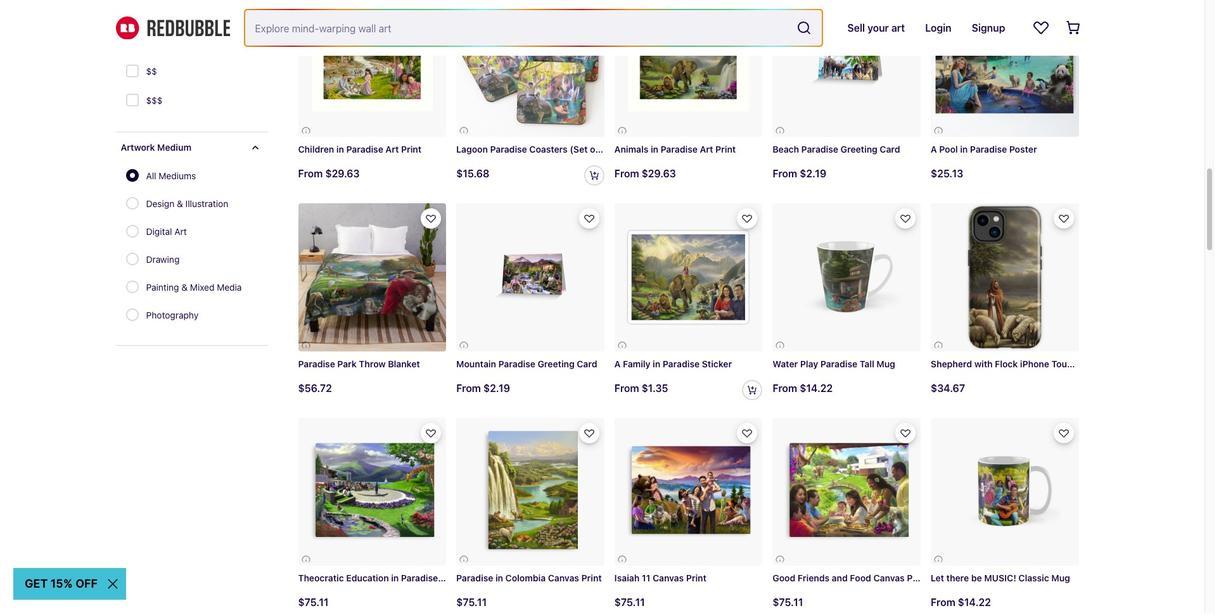Task type: locate. For each thing, give the bounding box(es) containing it.
beach
[[773, 144, 799, 155]]

0 vertical spatial from $2.19
[[773, 168, 826, 179]]

artwork medium button
[[116, 133, 268, 163]]

$2.19 down mountain
[[483, 382, 510, 394]]

from $2.19 down beach
[[773, 168, 826, 179]]

$75.11 down isaiah
[[614, 597, 645, 608]]

case
[[1080, 359, 1102, 369]]

2 horizontal spatial art
[[700, 144, 713, 155]]

art inside option group
[[174, 226, 187, 237]]

colombia
[[505, 573, 546, 584]]

1 horizontal spatial $2.19
[[800, 168, 826, 179]]

0 vertical spatial $14.22
[[800, 382, 833, 394]]

good friends and food canvas print
[[773, 573, 927, 584]]

art
[[386, 144, 399, 155], [700, 144, 713, 155], [174, 226, 187, 237]]

painting & mixed media
[[146, 282, 242, 293]]

print right 11
[[686, 573, 706, 584]]

$25.13
[[931, 168, 963, 179]]

beach paradise greeting card image
[[773, 0, 921, 137]]

0 horizontal spatial from $2.19
[[456, 382, 510, 394]]

card left pool
[[880, 144, 900, 155]]

good
[[773, 573, 795, 584]]

price button
[[116, 0, 268, 29]]

from down 'animals'
[[614, 168, 639, 179]]

$75.11 for good
[[773, 597, 803, 608]]

0 horizontal spatial $14.22
[[800, 382, 833, 394]]

0 horizontal spatial card
[[577, 359, 597, 369]]

price group
[[125, 29, 163, 117]]

0 horizontal spatial greeting
[[538, 359, 575, 369]]

1 horizontal spatial $29.63
[[642, 168, 676, 179]]

1 $29.63 from the left
[[325, 168, 360, 179]]

mug right classic
[[1051, 573, 1070, 584]]

0 vertical spatial mug
[[877, 359, 895, 369]]

2 $29.63 from the left
[[642, 168, 676, 179]]

lagoon paradise coasters (set of 4)
[[456, 144, 610, 155]]

in right 'animals'
[[651, 144, 658, 155]]

0 horizontal spatial mug
[[877, 359, 895, 369]]

0 horizontal spatial $2.19
[[483, 382, 510, 394]]

from $14.22 down play at bottom
[[773, 382, 833, 394]]

iphone
[[1020, 359, 1049, 369]]

& right "design" on the top of page
[[177, 199, 183, 209]]

4)
[[601, 144, 610, 155]]

from down children
[[298, 168, 323, 179]]

$29.63 down children in paradise art print
[[325, 168, 360, 179]]

0 vertical spatial card
[[880, 144, 900, 155]]

from $29.63 down 'animals'
[[614, 168, 676, 179]]

$14.22 for paradise
[[800, 382, 833, 394]]

0 vertical spatial $2.19
[[800, 168, 826, 179]]

$14.22 down be
[[958, 597, 991, 608]]

mug
[[877, 359, 895, 369], [1051, 573, 1070, 584]]

11
[[642, 573, 650, 584]]

paradise park throw blanket image
[[298, 204, 446, 352]]

& for illustration
[[177, 199, 183, 209]]

education
[[346, 573, 389, 584]]

music!
[[984, 573, 1016, 584]]

$14.22 for be
[[958, 597, 991, 608]]

lagoon paradise coasters (set of 4) image
[[456, 0, 604, 137]]

park
[[337, 359, 357, 369]]

card left family
[[577, 359, 597, 369]]

1 vertical spatial mug
[[1051, 573, 1070, 584]]

print left let
[[907, 573, 927, 584]]

paradise in colombia canvas print
[[456, 573, 602, 584]]

price
[[121, 9, 143, 19]]

a
[[931, 144, 937, 155], [614, 359, 621, 369]]

None field
[[245, 10, 822, 46]]

medium
[[157, 142, 191, 153]]

$75.11 down the theocratic
[[298, 597, 329, 608]]

children in paradise art print
[[298, 144, 421, 155]]

$29.63
[[325, 168, 360, 179], [642, 168, 676, 179]]

drawing
[[146, 254, 180, 265]]

1 vertical spatial a
[[614, 359, 621, 369]]

print left beach
[[715, 144, 736, 155]]

in right education
[[391, 573, 399, 584]]

of
[[590, 144, 599, 155]]

in
[[336, 144, 344, 155], [651, 144, 658, 155], [960, 144, 968, 155], [653, 359, 660, 369], [391, 573, 399, 584], [496, 573, 503, 584]]

$75.11 for theocratic
[[298, 597, 329, 608]]

canvas
[[440, 573, 471, 584], [548, 573, 579, 584], [874, 573, 905, 584], [653, 573, 684, 584]]

shepherd with flock iphone tough case
[[931, 359, 1102, 369]]

there
[[946, 573, 969, 584]]

1 $75.11 from the left
[[298, 597, 329, 608]]

print left colombia
[[474, 573, 494, 584]]

None checkbox
[[126, 65, 141, 80]]

0 horizontal spatial from $14.22
[[773, 382, 833, 394]]

family
[[623, 359, 651, 369]]

1 horizontal spatial a
[[931, 144, 937, 155]]

4 $75.11 from the left
[[614, 597, 645, 608]]

paradise left poster
[[970, 144, 1007, 155]]

and
[[832, 573, 848, 584]]

& for mixed
[[181, 282, 188, 293]]

1 vertical spatial from $14.22
[[931, 597, 991, 608]]

$75.11
[[298, 597, 329, 608], [456, 597, 487, 608], [773, 597, 803, 608], [614, 597, 645, 608]]

1 vertical spatial greeting
[[538, 359, 575, 369]]

1 vertical spatial from $2.19
[[456, 382, 510, 394]]

0 vertical spatial from $14.22
[[773, 382, 833, 394]]

1 horizontal spatial $14.22
[[958, 597, 991, 608]]

from down mountain
[[456, 382, 481, 394]]

from $14.22
[[773, 382, 833, 394], [931, 597, 991, 608]]

isaiah
[[614, 573, 640, 584]]

animals in paradise art print
[[614, 144, 736, 155]]

1 vertical spatial card
[[577, 359, 597, 369]]

None radio
[[126, 225, 138, 238], [126, 253, 138, 266], [126, 281, 138, 294], [126, 309, 138, 322], [126, 225, 138, 238], [126, 253, 138, 266], [126, 281, 138, 294], [126, 309, 138, 322]]

$29.63 down the animals in paradise art print
[[642, 168, 676, 179]]

card for beach paradise greeting card
[[880, 144, 900, 155]]

illustration
[[185, 199, 228, 209]]

from for children
[[298, 168, 323, 179]]

$14.22 down play at bottom
[[800, 382, 833, 394]]

0 vertical spatial greeting
[[841, 144, 878, 155]]

from $29.63
[[298, 168, 360, 179], [614, 168, 676, 179]]

let there be music! classic mug
[[931, 573, 1070, 584]]

paradise right mountain
[[498, 359, 535, 369]]

& left mixed
[[181, 282, 188, 293]]

from down beach
[[773, 168, 797, 179]]

a family in paradise sticker image
[[614, 204, 762, 352]]

be
[[971, 573, 982, 584]]

2 $75.11 from the left
[[456, 597, 487, 608]]

blanket
[[388, 359, 420, 369]]

0 horizontal spatial from $29.63
[[298, 168, 360, 179]]

from $2.19
[[773, 168, 826, 179], [456, 382, 510, 394]]

mediums
[[159, 171, 196, 182]]

$14.22
[[800, 382, 833, 394], [958, 597, 991, 608]]

1 vertical spatial &
[[181, 282, 188, 293]]

from $29.63 for animals
[[614, 168, 676, 179]]

none checkbox inside the price group
[[126, 94, 141, 109]]

mountain paradise greeting card image
[[456, 204, 604, 352]]

greeting
[[841, 144, 878, 155], [538, 359, 575, 369]]

greeting for mountain paradise greeting card
[[538, 359, 575, 369]]

a left pool
[[931, 144, 937, 155]]

0 horizontal spatial $29.63
[[325, 168, 360, 179]]

theocratic education in paradise canvas print image
[[298, 418, 446, 566]]

from $2.19 down mountain
[[456, 382, 510, 394]]

1 canvas from the left
[[440, 573, 471, 584]]

shepherd with flock iphone tough case image
[[931, 204, 1079, 352]]

from down the water
[[773, 382, 797, 394]]

paradise left colombia
[[456, 573, 493, 584]]

1 vertical spatial $2.19
[[483, 382, 510, 394]]

theocratic
[[298, 573, 344, 584]]

None checkbox
[[126, 94, 141, 109]]

$75.11 down paradise in colombia canvas print
[[456, 597, 487, 608]]

from down let
[[931, 597, 955, 608]]

paradise right children
[[346, 144, 383, 155]]

print
[[401, 144, 421, 155], [715, 144, 736, 155], [474, 573, 494, 584], [581, 573, 602, 584], [907, 573, 927, 584], [686, 573, 706, 584]]

1 horizontal spatial from $29.63
[[614, 168, 676, 179]]

3 canvas from the left
[[874, 573, 905, 584]]

digital art
[[146, 226, 187, 237]]

a left family
[[614, 359, 621, 369]]

from for mountain
[[456, 382, 481, 394]]

1 horizontal spatial art
[[386, 144, 399, 155]]

1 horizontal spatial mug
[[1051, 573, 1070, 584]]

1 horizontal spatial from $14.22
[[931, 597, 991, 608]]

paradise
[[346, 144, 383, 155], [490, 144, 527, 155], [801, 144, 838, 155], [661, 144, 698, 155], [970, 144, 1007, 155], [298, 359, 335, 369], [498, 359, 535, 369], [820, 359, 857, 369], [663, 359, 700, 369], [401, 573, 438, 584], [456, 573, 493, 584]]

in right pool
[[960, 144, 968, 155]]

3 $75.11 from the left
[[773, 597, 803, 608]]

$2.19
[[800, 168, 826, 179], [483, 382, 510, 394]]

flock
[[995, 359, 1018, 369]]

animals in paradise art print image
[[614, 0, 762, 137]]

mountain paradise greeting card
[[456, 359, 597, 369]]

from $14.22 for there
[[931, 597, 991, 608]]

0 horizontal spatial art
[[174, 226, 187, 237]]

1 from $29.63 from the left
[[298, 168, 360, 179]]

1 horizontal spatial greeting
[[841, 144, 878, 155]]

&
[[177, 199, 183, 209], [181, 282, 188, 293]]

0 vertical spatial a
[[931, 144, 937, 155]]

$75.11 for isaiah
[[614, 597, 645, 608]]

from
[[298, 168, 323, 179], [773, 168, 797, 179], [614, 168, 639, 179], [456, 382, 481, 394], [773, 382, 797, 394], [614, 383, 639, 394], [931, 597, 955, 608]]

mixed
[[190, 282, 214, 293]]

0 horizontal spatial a
[[614, 359, 621, 369]]

0 vertical spatial &
[[177, 199, 183, 209]]

from $29.63 down children
[[298, 168, 360, 179]]

1 horizontal spatial from $2.19
[[773, 168, 826, 179]]

card
[[880, 144, 900, 155], [577, 359, 597, 369]]

$75.11 down good
[[773, 597, 803, 608]]

from $14.22 down there
[[931, 597, 991, 608]]

water play paradise tall mug
[[773, 359, 895, 369]]

mug right tall
[[877, 359, 895, 369]]

$2.19 down beach paradise greeting card
[[800, 168, 826, 179]]

animals
[[614, 144, 648, 155]]

from $14.22 for play
[[773, 382, 833, 394]]

1 horizontal spatial card
[[880, 144, 900, 155]]

1 vertical spatial $14.22
[[958, 597, 991, 608]]

2 from $29.63 from the left
[[614, 168, 676, 179]]

play
[[800, 359, 818, 369]]

beach paradise greeting card
[[773, 144, 900, 155]]

sticker
[[702, 359, 732, 369]]

None radio
[[126, 169, 138, 182], [126, 197, 138, 210], [126, 169, 138, 182], [126, 197, 138, 210]]



Task type: vqa. For each thing, say whether or not it's contained in the screenshot.
right 'Art'
yes



Task type: describe. For each thing, give the bounding box(es) containing it.
coasters
[[529, 144, 568, 155]]

paradise up $56.72
[[298, 359, 335, 369]]

$29.63 for animals
[[642, 168, 676, 179]]

redbubble logo image
[[116, 16, 230, 39]]

art for animals in paradise art print
[[700, 144, 713, 155]]

water play paradise tall mug image
[[773, 204, 921, 352]]

in right children
[[336, 144, 344, 155]]

paradise right education
[[401, 573, 438, 584]]

painting
[[146, 282, 179, 293]]

pool
[[939, 144, 958, 155]]

paradise park throw blanket
[[298, 359, 420, 369]]

4 canvas from the left
[[653, 573, 684, 584]]

theocratic education in paradise canvas print
[[298, 573, 494, 584]]

from down family
[[614, 383, 639, 394]]

paradise in colombia canvas print image
[[456, 418, 604, 566]]

water
[[773, 359, 798, 369]]

all mediums
[[146, 171, 196, 182]]

media
[[217, 282, 242, 293]]

from for water
[[773, 382, 797, 394]]

print left isaiah
[[581, 573, 602, 584]]

tough
[[1052, 359, 1078, 369]]

let there be music! classic mug image
[[931, 418, 1079, 566]]

shepherd
[[931, 359, 972, 369]]

children in paradise art print image
[[298, 0, 446, 137]]

a pool in paradise poster
[[931, 144, 1037, 155]]

$2.19 for beach
[[800, 168, 826, 179]]

artwork
[[121, 142, 155, 153]]

$1.35
[[642, 383, 668, 394]]

$34.67
[[931, 383, 965, 394]]

none checkbox inside the price group
[[126, 65, 141, 80]]

mountain
[[456, 359, 496, 369]]

a pool in paradise poster image
[[931, 0, 1079, 137]]

poster
[[1009, 144, 1037, 155]]

design & illustration
[[146, 199, 228, 209]]

design
[[146, 199, 174, 209]]

friends
[[798, 573, 830, 584]]

lagoon
[[456, 144, 488, 155]]

let
[[931, 573, 944, 584]]

classic
[[1019, 573, 1049, 584]]

paradise right lagoon
[[490, 144, 527, 155]]

food
[[850, 573, 871, 584]]

card for mountain paradise greeting card
[[577, 359, 597, 369]]

photography
[[146, 310, 198, 321]]

with
[[974, 359, 993, 369]]

in left colombia
[[496, 573, 503, 584]]

children
[[298, 144, 334, 155]]

from for beach
[[773, 168, 797, 179]]

artwork medium option group
[[126, 163, 249, 330]]

a for a family in paradise sticker
[[614, 359, 621, 369]]

from for let
[[931, 597, 955, 608]]

from for animals
[[614, 168, 639, 179]]

digital
[[146, 226, 172, 237]]

tall
[[860, 359, 874, 369]]

artwork medium
[[121, 142, 191, 153]]

throw
[[359, 359, 386, 369]]

greeting for beach paradise greeting card
[[841, 144, 878, 155]]

good friends and food canvas print image
[[773, 418, 921, 566]]

2 canvas from the left
[[548, 573, 579, 584]]

paradise right beach
[[801, 144, 838, 155]]

$75.11 for paradise
[[456, 597, 487, 608]]

from $1.35
[[614, 383, 668, 394]]

art for children in paradise art print
[[386, 144, 399, 155]]

all
[[146, 171, 156, 182]]

$56.72
[[298, 382, 332, 394]]

in right family
[[653, 359, 660, 369]]

a for a pool in paradise poster
[[931, 144, 937, 155]]

from $2.19 for beach
[[773, 168, 826, 179]]

(set
[[570, 144, 588, 155]]

print left lagoon
[[401, 144, 421, 155]]

isaiah 11 canvas print
[[614, 573, 706, 584]]

$2.19 for mountain
[[483, 382, 510, 394]]

Search term search field
[[245, 10, 792, 46]]

a family in paradise sticker
[[614, 359, 732, 369]]

paradise left sticker
[[663, 359, 700, 369]]

$15.68
[[456, 168, 489, 179]]

paradise left tall
[[820, 359, 857, 369]]

from $2.19 for mountain
[[456, 382, 510, 394]]

$29.63 for children
[[325, 168, 360, 179]]

from $29.63 for children
[[298, 168, 360, 179]]

paradise right 'animals'
[[661, 144, 698, 155]]

isaiah 11 canvas print image
[[614, 418, 762, 566]]



